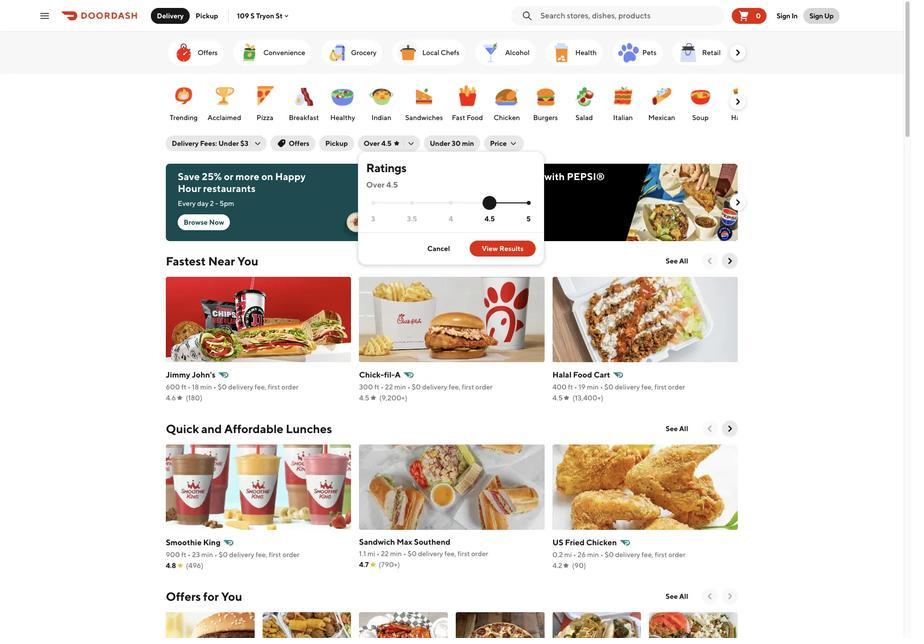 Task type: describe. For each thing, give the bounding box(es) containing it.
first inside sandwich max southend 1.1 mi • 22 min • $​0 delivery fee, first order
[[458, 550, 470, 558]]

view results button
[[470, 241, 536, 257]]

more
[[235, 171, 259, 182]]

min for smoothie king
[[201, 551, 213, 559]]

300
[[359, 383, 373, 391]]

fee, for smoothie king
[[256, 551, 267, 559]]

1 vertical spatial chicken
[[586, 538, 617, 548]]

1 vertical spatial over
[[366, 180, 385, 190]]

breakfast
[[289, 114, 319, 122]]

local chefs image
[[396, 41, 420, 65]]

$​0 for smoothie king
[[219, 551, 228, 559]]

local
[[422, 49, 439, 57]]

cart
[[594, 370, 610, 380]]

lunches
[[286, 422, 332, 436]]

fast
[[452, 114, 465, 122]]

4.5 down 400
[[552, 394, 563, 402]]

delivery button
[[151, 8, 190, 24]]

retail
[[702, 49, 721, 57]]

quick and affordable lunches
[[166, 422, 332, 436]]

600
[[166, 383, 180, 391]]

0 horizontal spatial pickup button
[[190, 8, 224, 24]]

delivery for delivery fees: under $3
[[172, 140, 199, 147]]

min for halal food cart
[[587, 383, 599, 391]]

burgers
[[533, 114, 558, 122]]

local chefs
[[422, 49, 459, 57]]

price button
[[484, 136, 524, 151]]

up
[[824, 12, 834, 20]]

min for jimmy john's
[[200, 383, 212, 391]]

4.6
[[166, 394, 176, 402]]

4.5 down ratings
[[386, 180, 398, 190]]

5 stars and over image
[[527, 201, 531, 205]]

quick and affordable lunches link
[[166, 421, 332, 437]]

0 vertical spatial next button of carousel image
[[733, 48, 743, 58]]

browse
[[184, 218, 208, 226]]

browse now button
[[178, 214, 230, 230]]

4.7
[[359, 561, 369, 569]]

chick-
[[359, 370, 384, 380]]

over inside 'over 4.5' button
[[364, 140, 380, 147]]

us fried chicken
[[552, 538, 617, 548]]

109 s tryon st button
[[237, 12, 291, 20]]

smoothie king
[[166, 538, 221, 548]]

alcohol image
[[479, 41, 503, 65]]

alcohol
[[505, 49, 530, 57]]

900 ft • 23 min • $​0 delivery fee, first order
[[166, 551, 300, 559]]

previous button of carousel image for quick and affordable lunches
[[705, 424, 715, 434]]

see for quick and affordable lunches
[[666, 425, 678, 433]]

min for chick-fil-a
[[394, 383, 406, 391]]

min inside under 30 min button
[[462, 140, 474, 147]]

all for quick and affordable lunches
[[679, 425, 688, 433]]

ft for halal
[[568, 383, 573, 391]]

offers for you link
[[166, 589, 242, 605]]

fee, inside sandwich max southend 1.1 mi • 22 min • $​0 delivery fee, first order
[[444, 550, 456, 558]]

max
[[397, 538, 412, 547]]

pets
[[642, 49, 656, 57]]

more to crave
[[468, 188, 511, 196]]

you for fastest near you
[[237, 254, 258, 268]]

4.2
[[552, 562, 562, 570]]

under 30 min button
[[424, 136, 480, 151]]

(790+)
[[379, 561, 400, 569]]

food for fast
[[467, 114, 483, 122]]

400
[[552, 383, 567, 391]]

see all link for fastest near you
[[660, 253, 694, 269]]

delivery for halal food cart
[[615, 383, 640, 391]]

fees:
[[200, 140, 217, 147]]

next button of carousel image for offers for you
[[725, 592, 735, 602]]

all for offers for you
[[679, 593, 688, 601]]

indian
[[372, 114, 391, 122]]

0 vertical spatial offers
[[198, 49, 218, 57]]

now
[[492, 207, 505, 214]]

shop now button
[[468, 203, 511, 218]]

4.5 down "300"
[[359, 394, 369, 402]]

offers link
[[168, 40, 224, 66]]

sign up link
[[804, 8, 840, 24]]

shop now
[[474, 207, 505, 214]]

4.5 inside button
[[381, 140, 392, 147]]

min for us fried chicken
[[587, 551, 599, 559]]

4 stars and over image
[[449, 201, 453, 205]]

order for us fried chicken
[[668, 551, 685, 559]]

fee, for halal food cart
[[641, 383, 653, 391]]

king
[[203, 538, 221, 548]]

acclaimed link
[[206, 79, 243, 125]]

acclaimed
[[208, 114, 241, 122]]

23
[[192, 551, 200, 559]]

southend
[[414, 538, 450, 547]]

delivery for us fried chicken
[[615, 551, 640, 559]]

sign in
[[777, 12, 798, 20]]

previous button of carousel image
[[705, 592, 715, 602]]

tryon
[[256, 12, 274, 20]]

$​0 for halal food cart
[[604, 383, 613, 391]]

ratings
[[366, 161, 406, 175]]

offers image
[[172, 41, 196, 65]]

save 25% or more on happy hour restaurants
[[178, 171, 306, 194]]

$​0 for us fried chicken
[[605, 551, 614, 559]]

first for smoothie king
[[269, 551, 281, 559]]

cancel
[[427, 245, 450, 253]]

3.5 stars and over image
[[410, 201, 414, 205]]

first for chick-fil-a
[[462, 383, 474, 391]]

health image
[[549, 41, 573, 65]]

offers for you
[[166, 590, 242, 604]]

min inside sandwich max southend 1.1 mi • 22 min • $​0 delivery fee, first order
[[390, 550, 402, 558]]

see for offers for you
[[666, 593, 678, 601]]

see all for fastest near you
[[666, 257, 688, 265]]

italian
[[613, 114, 633, 122]]

previous button of carousel image for fastest near you
[[705, 256, 715, 266]]

1 horizontal spatial mi
[[564, 551, 572, 559]]

$​0 for chick-fil-a
[[412, 383, 421, 391]]

john's
[[192, 370, 215, 380]]

$​0 inside sandwich max southend 1.1 mi • 22 min • $​0 delivery fee, first order
[[408, 550, 417, 558]]

fast food
[[452, 114, 483, 122]]

now
[[209, 218, 224, 226]]

(13,400+)
[[573, 394, 603, 402]]

0 vertical spatial chicken
[[494, 114, 520, 122]]

fried
[[565, 538, 585, 548]]

(496)
[[186, 562, 203, 570]]

tacos are better with pepsi®
[[468, 171, 605, 182]]

2
[[210, 200, 214, 208]]

restaurants
[[203, 183, 256, 194]]

order for halal food cart
[[668, 383, 685, 391]]

mi inside sandwich max southend 1.1 mi • 22 min • $​0 delivery fee, first order
[[367, 550, 375, 558]]

3
[[371, 215, 375, 223]]

with
[[544, 171, 565, 182]]

22 inside sandwich max southend 1.1 mi • 22 min • $​0 delivery fee, first order
[[381, 550, 389, 558]]

300 ft • 22 min • $​0 delivery fee, first order
[[359, 383, 492, 391]]



Task type: locate. For each thing, give the bounding box(es) containing it.
a
[[395, 370, 401, 380]]

halal for halal
[[731, 114, 747, 122]]

sandwich
[[359, 538, 395, 547]]

first for halal food cart
[[655, 383, 667, 391]]

2 sign from the left
[[810, 12, 823, 20]]

sandwiches
[[405, 114, 443, 122]]

under left the 30
[[430, 140, 450, 147]]

over 4.5 up ratings
[[364, 140, 392, 147]]

fee, for jimmy john's
[[255, 383, 266, 391]]

2 see all link from the top
[[660, 421, 694, 437]]

0 vertical spatial delivery
[[157, 12, 184, 20]]

19
[[579, 383, 586, 391]]

pickup button left 109
[[190, 8, 224, 24]]

3 stars and over image
[[371, 201, 375, 205]]

1 vertical spatial delivery
[[172, 140, 199, 147]]

delivery inside button
[[157, 12, 184, 20]]

over up 3 stars and over image
[[366, 180, 385, 190]]

1 see all link from the top
[[660, 253, 694, 269]]

1 vertical spatial 22
[[381, 550, 389, 558]]

in
[[792, 12, 798, 20]]

2 vertical spatial see all link
[[660, 589, 694, 605]]

trending link
[[167, 79, 201, 125]]

delivery for delivery
[[157, 12, 184, 20]]

under 30 min
[[430, 140, 474, 147]]

delivery up the offers icon
[[157, 12, 184, 20]]

(9,200+)
[[379, 394, 407, 402]]

•
[[188, 383, 191, 391], [213, 383, 216, 391], [381, 383, 384, 391], [407, 383, 410, 391], [574, 383, 577, 391], [600, 383, 603, 391], [377, 550, 380, 558], [403, 550, 406, 558], [188, 551, 191, 559], [214, 551, 217, 559], [573, 551, 576, 559], [600, 551, 603, 559]]

quick
[[166, 422, 199, 436]]

min right 26
[[587, 551, 599, 559]]

see all link for offers for you
[[660, 589, 694, 605]]

0 vertical spatial previous button of carousel image
[[705, 256, 715, 266]]

1 vertical spatial see all
[[666, 425, 688, 433]]

over 4.5 button
[[358, 136, 420, 151]]

1 see all from the top
[[666, 257, 688, 265]]

fee, for chick-fil-a
[[449, 383, 460, 391]]

0 vertical spatial 22
[[385, 383, 393, 391]]

1 previous button of carousel image from the top
[[705, 256, 715, 266]]

22 up "(790+)"
[[381, 550, 389, 558]]

first for us fried chicken
[[655, 551, 667, 559]]

0 vertical spatial next button of carousel image
[[733, 198, 743, 208]]

0 button
[[732, 8, 767, 24]]

1 sign from the left
[[777, 12, 790, 20]]

ft for chick-
[[374, 383, 379, 391]]

food
[[467, 114, 483, 122], [573, 370, 592, 380]]

5pm
[[220, 200, 234, 208]]

30
[[452, 140, 461, 147]]

0 vertical spatial halal
[[731, 114, 747, 122]]

ft right 900
[[181, 551, 186, 559]]

min down a
[[394, 383, 406, 391]]

food up 19
[[573, 370, 592, 380]]

salad
[[576, 114, 593, 122]]

min right the 23
[[201, 551, 213, 559]]

1.1
[[359, 550, 366, 558]]

over 4.5 down ratings
[[366, 180, 398, 190]]

convenience image
[[238, 41, 261, 65]]

0
[[756, 12, 761, 20]]

1 vertical spatial pickup button
[[319, 136, 354, 151]]

2 see all from the top
[[666, 425, 688, 433]]

you inside offers for you link
[[221, 590, 242, 604]]

0 horizontal spatial under
[[218, 140, 239, 147]]

convenience
[[263, 49, 305, 57]]

fee,
[[255, 383, 266, 391], [449, 383, 460, 391], [641, 383, 653, 391], [444, 550, 456, 558], [256, 551, 267, 559], [642, 551, 653, 559]]

sign left up
[[810, 12, 823, 20]]

1 see from the top
[[666, 257, 678, 265]]

1 horizontal spatial sign
[[810, 12, 823, 20]]

min right 19
[[587, 383, 599, 391]]

sign for sign up
[[810, 12, 823, 20]]

crave
[[494, 188, 511, 196]]

26
[[578, 551, 586, 559]]

5
[[526, 215, 531, 223]]

offers down breakfast
[[289, 140, 309, 147]]

every day 2 - 5pm
[[178, 200, 234, 208]]

see all for quick and affordable lunches
[[666, 425, 688, 433]]

1 vertical spatial next button of carousel image
[[725, 256, 735, 266]]

2 under from the left
[[430, 140, 450, 147]]

$​0
[[218, 383, 227, 391], [412, 383, 421, 391], [604, 383, 613, 391], [408, 550, 417, 558], [219, 551, 228, 559], [605, 551, 614, 559]]

to
[[486, 188, 492, 196]]

tacos
[[468, 171, 494, 182]]

2 vertical spatial next button of carousel image
[[725, 592, 735, 602]]

cancel button
[[415, 241, 462, 257]]

view results
[[482, 245, 524, 253]]

pets image
[[617, 41, 640, 65]]

0 horizontal spatial food
[[467, 114, 483, 122]]

every
[[178, 200, 196, 208]]

halal up 400
[[552, 370, 572, 380]]

offers inside button
[[289, 140, 309, 147]]

food for halal
[[573, 370, 592, 380]]

0 vertical spatial all
[[679, 257, 688, 265]]

0 horizontal spatial mi
[[367, 550, 375, 558]]

3 see all from the top
[[666, 593, 688, 601]]

ft for jimmy
[[181, 383, 186, 391]]

22
[[385, 383, 393, 391], [381, 550, 389, 558]]

1 horizontal spatial halal
[[731, 114, 747, 122]]

ft
[[181, 383, 186, 391], [374, 383, 379, 391], [568, 383, 573, 391], [181, 551, 186, 559]]

1 vertical spatial over 4.5
[[366, 180, 398, 190]]

order inside sandwich max southend 1.1 mi • 22 min • $​0 delivery fee, first order
[[471, 550, 488, 558]]

4.5 up ratings
[[381, 140, 392, 147]]

delivery for chick-fil-a
[[422, 383, 447, 391]]

chefs
[[441, 49, 459, 57]]

see
[[666, 257, 678, 265], [666, 425, 678, 433], [666, 593, 678, 601]]

2 see from the top
[[666, 425, 678, 433]]

chicken up 'price' button
[[494, 114, 520, 122]]

halal for halal food cart
[[552, 370, 572, 380]]

ft for smoothie
[[181, 551, 186, 559]]

alcohol link
[[475, 40, 536, 66]]

offers
[[198, 49, 218, 57], [289, 140, 309, 147], [166, 590, 201, 604]]

2 vertical spatial all
[[679, 593, 688, 601]]

results
[[499, 245, 524, 253]]

1 horizontal spatial pickup button
[[319, 136, 354, 151]]

or
[[224, 171, 233, 182]]

halal
[[731, 114, 747, 122], [552, 370, 572, 380]]

hour
[[178, 183, 201, 194]]

local chefs link
[[392, 40, 465, 66]]

jimmy john's
[[166, 370, 215, 380]]

2 previous button of carousel image from the top
[[705, 424, 715, 434]]

smoothie
[[166, 538, 202, 548]]

1 horizontal spatial chicken
[[586, 538, 617, 548]]

1 horizontal spatial under
[[430, 140, 450, 147]]

pickup button
[[190, 8, 224, 24], [319, 136, 354, 151]]

Store search: begin typing to search for stores available on DoorDash text field
[[540, 10, 720, 21]]

grocery image
[[325, 41, 349, 65]]

1 horizontal spatial pickup
[[325, 140, 348, 147]]

0 horizontal spatial pickup
[[196, 12, 218, 20]]

order for jimmy john's
[[281, 383, 298, 391]]

0 vertical spatial pickup button
[[190, 8, 224, 24]]

pickup down 'healthy'
[[325, 140, 348, 147]]

min right the 18
[[200, 383, 212, 391]]

min up "(790+)"
[[390, 550, 402, 558]]

next button of carousel image
[[733, 48, 743, 58], [733, 97, 743, 107], [725, 424, 735, 434]]

1 vertical spatial see all link
[[660, 421, 694, 437]]

view
[[482, 245, 498, 253]]

pickup left 109
[[196, 12, 218, 20]]

3 see all link from the top
[[660, 589, 694, 605]]

1 vertical spatial previous button of carousel image
[[705, 424, 715, 434]]

offers button
[[271, 136, 315, 151]]

2 vertical spatial next button of carousel image
[[725, 424, 735, 434]]

4
[[449, 215, 453, 223]]

ft right 600
[[181, 383, 186, 391]]

2 all from the top
[[679, 425, 688, 433]]

soup
[[692, 114, 709, 122]]

fil-
[[384, 370, 395, 380]]

109
[[237, 12, 249, 20]]

ft right "300"
[[374, 383, 379, 391]]

22 up (9,200+)
[[385, 383, 393, 391]]

0 horizontal spatial sign
[[777, 12, 790, 20]]

pickup button down 'healthy'
[[319, 136, 354, 151]]

retail link
[[672, 40, 727, 66]]

1 all from the top
[[679, 257, 688, 265]]

1 vertical spatial see
[[666, 425, 678, 433]]

see for fastest near you
[[666, 257, 678, 265]]

mi right 0.2
[[564, 551, 572, 559]]

1 vertical spatial you
[[221, 590, 242, 604]]

1 vertical spatial next button of carousel image
[[733, 97, 743, 107]]

fastest near you link
[[166, 253, 258, 269]]

food right fast
[[467, 114, 483, 122]]

price
[[490, 140, 507, 147]]

you right near
[[237, 254, 258, 268]]

sign in link
[[771, 6, 804, 26]]

delivery for smoothie king
[[229, 551, 254, 559]]

next button of carousel image for fastest near you
[[725, 256, 735, 266]]

under left the $3
[[218, 140, 239, 147]]

0 vertical spatial pickup
[[196, 12, 218, 20]]

ft right 400
[[568, 383, 573, 391]]

min right the 30
[[462, 140, 474, 147]]

for
[[203, 590, 219, 604]]

previous button of carousel image
[[705, 256, 715, 266], [705, 424, 715, 434]]

delivery inside sandwich max southend 1.1 mi • 22 min • $​0 delivery fee, first order
[[418, 550, 443, 558]]

you for offers for you
[[221, 590, 242, 604]]

fee, for us fried chicken
[[642, 551, 653, 559]]

open menu image
[[39, 10, 51, 22]]

1 vertical spatial halal
[[552, 370, 572, 380]]

0 vertical spatial food
[[467, 114, 483, 122]]

1 vertical spatial pickup
[[325, 140, 348, 147]]

offers left for
[[166, 590, 201, 604]]

2 vertical spatial offers
[[166, 590, 201, 604]]

happy
[[275, 171, 306, 182]]

4.5 down shop now
[[485, 215, 495, 223]]

over 4.5 inside 'over 4.5' button
[[364, 140, 392, 147]]

3 all from the top
[[679, 593, 688, 601]]

0 vertical spatial over
[[364, 140, 380, 147]]

offers right the offers icon
[[198, 49, 218, 57]]

min
[[462, 140, 474, 147], [200, 383, 212, 391], [394, 383, 406, 391], [587, 383, 599, 391], [390, 550, 402, 558], [201, 551, 213, 559], [587, 551, 599, 559]]

first
[[268, 383, 280, 391], [462, 383, 474, 391], [655, 383, 667, 391], [458, 550, 470, 558], [269, 551, 281, 559], [655, 551, 667, 559]]

first for jimmy john's
[[268, 383, 280, 391]]

1 vertical spatial food
[[573, 370, 592, 380]]

better
[[513, 171, 542, 182]]

retail image
[[676, 41, 700, 65]]

0 vertical spatial see
[[666, 257, 678, 265]]

0.2 mi • 26 min • $​0 delivery fee, first order
[[552, 551, 685, 559]]

4.8
[[166, 562, 176, 570]]

you inside fastest near you link
[[237, 254, 258, 268]]

st
[[276, 12, 283, 20]]

save
[[178, 171, 200, 182]]

us
[[552, 538, 563, 548]]

0 horizontal spatial halal
[[552, 370, 572, 380]]

3.5
[[407, 215, 417, 223]]

chick-fil-a
[[359, 370, 401, 380]]

chicken up 0.2 mi • 26 min • $​0 delivery fee, first order
[[586, 538, 617, 548]]

1 vertical spatial all
[[679, 425, 688, 433]]

mi right 1.1
[[367, 550, 375, 558]]

0 vertical spatial see all
[[666, 257, 688, 265]]

halal food cart
[[552, 370, 610, 380]]

see all for offers for you
[[666, 593, 688, 601]]

2 vertical spatial see all
[[666, 593, 688, 601]]

halal right soup
[[731, 114, 747, 122]]

18
[[192, 383, 199, 391]]

0 vertical spatial see all link
[[660, 253, 694, 269]]

order for smoothie king
[[282, 551, 300, 559]]

grocery
[[351, 49, 377, 57]]

(90)
[[572, 562, 586, 570]]

all for fastest near you
[[679, 257, 688, 265]]

1 horizontal spatial food
[[573, 370, 592, 380]]

order for chick-fil-a
[[475, 383, 492, 391]]

delivery left fees:
[[172, 140, 199, 147]]

see all link for quick and affordable lunches
[[660, 421, 694, 437]]

sign for sign in
[[777, 12, 790, 20]]

3 see from the top
[[666, 593, 678, 601]]

delivery for jimmy john's
[[228, 383, 253, 391]]

under inside button
[[430, 140, 450, 147]]

mexican
[[648, 114, 675, 122]]

$​0 for jimmy john's
[[218, 383, 227, 391]]

0 horizontal spatial chicken
[[494, 114, 520, 122]]

1 vertical spatial offers
[[289, 140, 309, 147]]

over down "indian"
[[364, 140, 380, 147]]

sign left the in in the right of the page
[[777, 12, 790, 20]]

on
[[261, 171, 273, 182]]

shop
[[474, 207, 490, 214]]

(180)
[[186, 394, 202, 402]]

you right for
[[221, 590, 242, 604]]

next button of carousel image
[[733, 198, 743, 208], [725, 256, 735, 266], [725, 592, 735, 602]]

900
[[166, 551, 180, 559]]

sign
[[777, 12, 790, 20], [810, 12, 823, 20]]

1 under from the left
[[218, 140, 239, 147]]

$3
[[240, 140, 248, 147]]

0 vertical spatial over 4.5
[[364, 140, 392, 147]]

delivery
[[157, 12, 184, 20], [172, 140, 199, 147]]

0 vertical spatial you
[[237, 254, 258, 268]]

near
[[208, 254, 235, 268]]

2 vertical spatial see
[[666, 593, 678, 601]]



Task type: vqa. For each thing, say whether or not it's contained in the screenshot.


